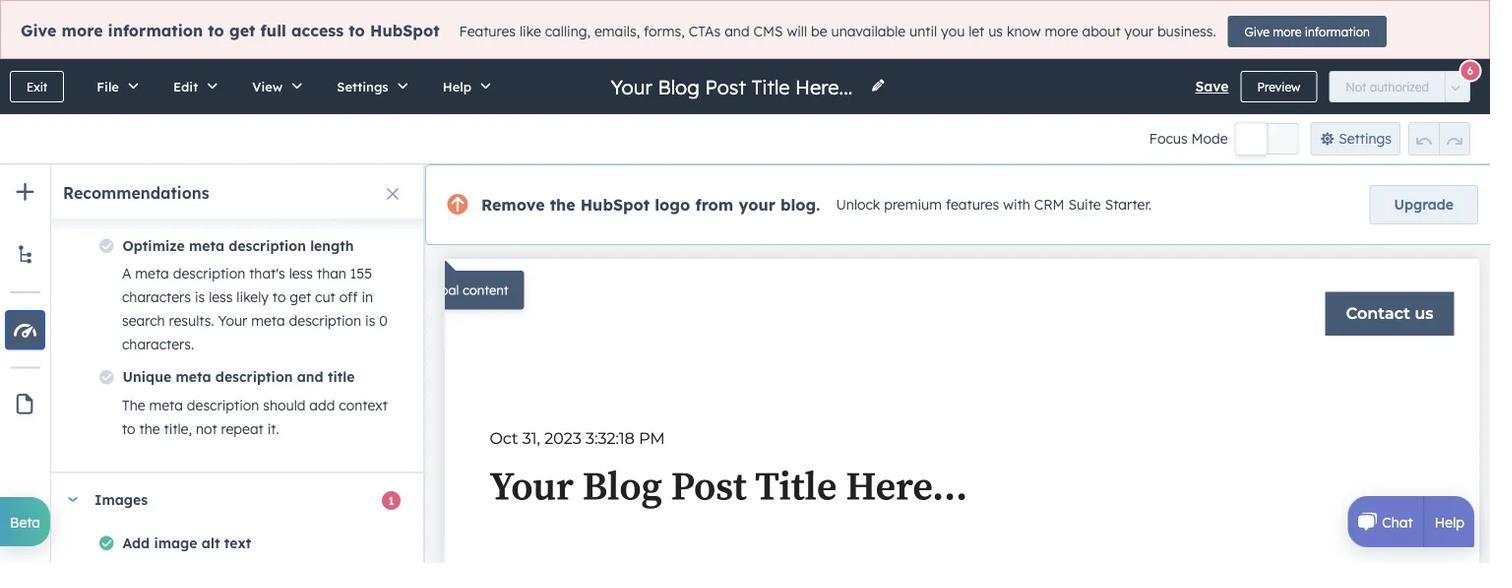 Task type: describe. For each thing, give the bounding box(es) containing it.
meta down likely
[[251, 312, 285, 329]]

cut
[[315, 288, 336, 306]]

unlock
[[836, 196, 880, 213]]

unlock premium features with crm suite starter.
[[836, 196, 1152, 213]]

preview
[[1258, 79, 1301, 94]]

repeat
[[221, 420, 264, 437]]

search
[[122, 312, 165, 329]]

beta button
[[0, 497, 50, 546]]

remove the hubspot logo from your blog.
[[481, 195, 821, 215]]

beta
[[10, 513, 40, 530]]

to right access
[[349, 21, 365, 41]]

from
[[695, 195, 734, 215]]

access
[[291, 21, 344, 41]]

exit
[[27, 79, 47, 94]]

your
[[218, 312, 247, 329]]

results.
[[169, 312, 214, 329]]

not
[[196, 420, 217, 437]]

forms,
[[644, 23, 685, 40]]

description for should
[[187, 396, 259, 414]]

view
[[252, 78, 283, 95]]

authorized
[[1370, 79, 1430, 94]]

not authorized
[[1346, 79, 1430, 94]]

full
[[260, 21, 286, 41]]

add
[[309, 396, 335, 414]]

title
[[328, 368, 355, 385]]

to inside the meta description should add context to the title, not repeat it.
[[122, 420, 135, 437]]

text
[[224, 534, 251, 551]]

unique
[[123, 368, 172, 385]]

mode
[[1192, 130, 1228, 147]]

characters.
[[122, 336, 194, 353]]

upgrade link
[[1370, 185, 1479, 224]]

starter.
[[1105, 196, 1152, 213]]

features
[[946, 196, 1000, 213]]

1 horizontal spatial less
[[289, 265, 313, 282]]

unique meta description and title
[[123, 368, 355, 385]]

be
[[811, 23, 828, 40]]

give for give more information to get full access to hubspot
[[21, 21, 57, 41]]

help button
[[422, 59, 505, 114]]

title,
[[164, 420, 192, 437]]

save
[[1196, 78, 1229, 95]]

upgrade
[[1395, 196, 1454, 213]]

edit button
[[153, 59, 232, 114]]

0 vertical spatial settings button
[[316, 59, 422, 114]]

meta up optimize meta description length at the left top of the page
[[251, 204, 286, 222]]

1 vertical spatial is
[[365, 312, 376, 329]]

with
[[1003, 196, 1031, 213]]

1 vertical spatial help
[[1435, 513, 1465, 530]]

focus
[[1150, 130, 1188, 147]]

than
[[317, 265, 347, 282]]

know
[[1007, 23, 1041, 40]]

not authorized button
[[1329, 71, 1446, 102]]

will
[[787, 23, 807, 40]]

1 vertical spatial settings button
[[1311, 122, 1401, 156]]

crm
[[1035, 196, 1065, 213]]

should
[[263, 396, 306, 414]]

optimize meta description length
[[123, 237, 354, 254]]

suite
[[1069, 196, 1101, 213]]

premium
[[884, 196, 942, 213]]

more for give more information to get full access to hubspot
[[62, 21, 103, 41]]

file button
[[76, 59, 153, 114]]

help inside "button"
[[443, 78, 472, 95]]

focus mode
[[1150, 130, 1228, 147]]

6
[[1468, 64, 1474, 78]]

get inside "a meta description that's less than 155 characters is less likely to get cut off in search results. your meta description is 0 characters."
[[290, 288, 311, 306]]

description for that's
[[173, 265, 245, 282]]

to inside "a meta description that's less than 155 characters is less likely to get cut off in search results. your meta description is 0 characters."
[[273, 288, 286, 306]]

emails,
[[595, 23, 640, 40]]

likely
[[237, 288, 269, 306]]

learn
[[122, 204, 162, 222]]

meta for that's
[[135, 265, 169, 282]]

edit
[[173, 78, 198, 95]]

optimize
[[123, 237, 185, 254]]

give more information link
[[1228, 16, 1387, 47]]

preview button
[[1241, 71, 1318, 102]]

0 vertical spatial about
[[1082, 23, 1121, 40]]

0 vertical spatial settings
[[337, 78, 389, 95]]

not
[[1346, 79, 1367, 94]]

logo
[[655, 195, 690, 215]]

calling,
[[545, 23, 591, 40]]

close image
[[387, 188, 399, 200]]



Task type: vqa. For each thing, say whether or not it's contained in the screenshot.
Actions popup button
no



Task type: locate. For each thing, give the bounding box(es) containing it.
0 horizontal spatial your
[[739, 195, 776, 215]]

the
[[550, 195, 576, 215], [139, 420, 160, 437]]

0 vertical spatial hubspot
[[370, 21, 440, 41]]

settings down access
[[337, 78, 389, 95]]

1 horizontal spatial settings button
[[1311, 122, 1401, 156]]

about
[[1082, 23, 1121, 40], [206, 204, 247, 222]]

give more information
[[1245, 24, 1370, 39]]

more for learn more about meta descriptions
[[166, 204, 202, 222]]

hubspot
[[370, 21, 440, 41], [581, 195, 650, 215]]

hubspot up help "button" on the left
[[370, 21, 440, 41]]

information up edit
[[108, 21, 203, 41]]

get
[[229, 21, 255, 41], [290, 288, 311, 306]]

cms
[[754, 23, 783, 40]]

1 vertical spatial less
[[209, 288, 233, 306]]

1 horizontal spatial get
[[290, 288, 311, 306]]

1 horizontal spatial your
[[1125, 23, 1154, 40]]

alt
[[202, 534, 220, 551]]

0 horizontal spatial settings
[[337, 78, 389, 95]]

less left than
[[289, 265, 313, 282]]

features
[[459, 23, 516, 40]]

0 vertical spatial get
[[229, 21, 255, 41]]

more up file
[[62, 21, 103, 41]]

0 horizontal spatial settings button
[[316, 59, 422, 114]]

description down cut
[[289, 312, 361, 329]]

information for give more information to get full access to hubspot
[[108, 21, 203, 41]]

a meta description that's less than 155 characters is less likely to get cut off in search results. your meta description is 0 characters.
[[122, 265, 388, 353]]

give up preview
[[1245, 24, 1270, 39]]

1 vertical spatial settings
[[1339, 130, 1392, 147]]

your left business.
[[1125, 23, 1154, 40]]

off
[[339, 288, 358, 306]]

meta for and
[[176, 368, 211, 385]]

description inside the meta description should add context to the title, not repeat it.
[[187, 396, 259, 414]]

business.
[[1158, 23, 1217, 40]]

None field
[[609, 73, 859, 100]]

1 vertical spatial the
[[139, 420, 160, 437]]

is
[[195, 288, 205, 306], [365, 312, 376, 329]]

context
[[339, 396, 388, 414]]

0 vertical spatial less
[[289, 265, 313, 282]]

settings button down not
[[1311, 122, 1401, 156]]

0 vertical spatial help
[[443, 78, 472, 95]]

is up the results.
[[195, 288, 205, 306]]

image
[[154, 534, 197, 551]]

0 vertical spatial the
[[550, 195, 576, 215]]

add
[[123, 534, 150, 551]]

link opens in a new window image
[[378, 208, 392, 222], [378, 208, 392, 222]]

to down the
[[122, 420, 135, 437]]

0 horizontal spatial get
[[229, 21, 255, 41]]

learn more about meta descriptions
[[122, 204, 375, 222]]

1 horizontal spatial give
[[1245, 24, 1270, 39]]

more right the know
[[1045, 23, 1079, 40]]

0 horizontal spatial information
[[108, 21, 203, 41]]

settings down not
[[1339, 130, 1392, 147]]

view button
[[232, 59, 316, 114]]

your right from
[[739, 195, 776, 215]]

the left the title,
[[139, 420, 160, 437]]

settings button
[[316, 59, 422, 114], [1311, 122, 1401, 156]]

exit link
[[10, 71, 64, 102]]

0 horizontal spatial help
[[443, 78, 472, 95]]

give
[[21, 21, 57, 41], [1245, 24, 1270, 39]]

ctas
[[689, 23, 721, 40]]

less up your
[[209, 288, 233, 306]]

0 horizontal spatial the
[[139, 420, 160, 437]]

length
[[310, 237, 354, 254]]

about up optimize meta description length at the left top of the page
[[206, 204, 247, 222]]

meta inside the meta description should add context to the title, not repeat it.
[[149, 396, 183, 414]]

characters
[[122, 288, 191, 306]]

us
[[989, 23, 1003, 40]]

add image alt text
[[123, 534, 251, 551]]

remove
[[481, 195, 545, 215]]

chat
[[1383, 513, 1414, 530]]

give up exit at the left top of the page
[[21, 21, 57, 41]]

get left cut
[[290, 288, 311, 306]]

0 horizontal spatial less
[[209, 288, 233, 306]]

0 vertical spatial and
[[725, 23, 750, 40]]

meta for should
[[149, 396, 183, 414]]

images
[[95, 491, 148, 508]]

in
[[362, 288, 373, 306]]

155
[[350, 265, 372, 282]]

more
[[62, 21, 103, 41], [1045, 23, 1079, 40], [1273, 24, 1302, 39], [166, 204, 202, 222]]

meta down learn more about meta descriptions
[[189, 237, 225, 254]]

0 vertical spatial is
[[195, 288, 205, 306]]

group
[[1409, 122, 1471, 156]]

meta up the title,
[[149, 396, 183, 414]]

description
[[229, 237, 306, 254], [173, 265, 245, 282], [289, 312, 361, 329], [215, 368, 293, 385], [187, 396, 259, 414]]

1 horizontal spatial hubspot
[[581, 195, 650, 215]]

blog.
[[781, 195, 821, 215]]

1 vertical spatial hubspot
[[581, 195, 650, 215]]

more for give more information
[[1273, 24, 1302, 39]]

about right the know
[[1082, 23, 1121, 40]]

0 horizontal spatial give
[[21, 21, 57, 41]]

1 horizontal spatial about
[[1082, 23, 1121, 40]]

until
[[910, 23, 937, 40]]

information up not
[[1305, 24, 1370, 39]]

information
[[108, 21, 203, 41], [1305, 24, 1370, 39]]

0 horizontal spatial hubspot
[[370, 21, 440, 41]]

hubspot left "logo" at the left of page
[[581, 195, 650, 215]]

and left cms
[[725, 23, 750, 40]]

1 vertical spatial about
[[206, 204, 247, 222]]

give for give more information
[[1245, 24, 1270, 39]]

0
[[379, 312, 388, 329]]

recommendations
[[63, 183, 209, 203]]

settings
[[337, 78, 389, 95], [1339, 130, 1392, 147]]

it.
[[268, 420, 279, 437]]

meta for length
[[189, 237, 225, 254]]

description for length
[[229, 237, 306, 254]]

more right learn
[[166, 204, 202, 222]]

meta right unique
[[176, 368, 211, 385]]

description up that's
[[229, 237, 306, 254]]

1 vertical spatial get
[[290, 288, 311, 306]]

you
[[941, 23, 965, 40]]

give more information to get full access to hubspot
[[21, 21, 440, 41]]

0 horizontal spatial about
[[206, 204, 247, 222]]

meta up characters
[[135, 265, 169, 282]]

information for give more information
[[1305, 24, 1370, 39]]

1 horizontal spatial help
[[1435, 513, 1465, 530]]

the
[[122, 396, 145, 414]]

1 vertical spatial and
[[297, 368, 324, 385]]

description for and
[[215, 368, 293, 385]]

images button
[[51, 473, 404, 526]]

to
[[208, 21, 224, 41], [349, 21, 365, 41], [273, 288, 286, 306], [122, 420, 135, 437]]

caret image
[[67, 497, 79, 502]]

focus mode element
[[1236, 123, 1299, 155]]

1 horizontal spatial and
[[725, 23, 750, 40]]

0 vertical spatial your
[[1125, 23, 1154, 40]]

file
[[97, 78, 119, 95]]

description up not
[[187, 396, 259, 414]]

to left full
[[208, 21, 224, 41]]

description up the meta description should add context to the title, not repeat it.
[[215, 368, 293, 385]]

1 horizontal spatial information
[[1305, 24, 1370, 39]]

0 horizontal spatial is
[[195, 288, 205, 306]]

let
[[969, 23, 985, 40]]

the inside the meta description should add context to the title, not repeat it.
[[139, 420, 160, 437]]

more up preview
[[1273, 24, 1302, 39]]

1 horizontal spatial the
[[550, 195, 576, 215]]

1 horizontal spatial is
[[365, 312, 376, 329]]

that's
[[249, 265, 285, 282]]

is left 0
[[365, 312, 376, 329]]

meta
[[251, 204, 286, 222], [189, 237, 225, 254], [135, 265, 169, 282], [251, 312, 285, 329], [176, 368, 211, 385], [149, 396, 183, 414]]

settings button down access
[[316, 59, 422, 114]]

description down optimize meta description length at the left top of the page
[[173, 265, 245, 282]]

0 horizontal spatial and
[[297, 368, 324, 385]]

the right remove at the left of the page
[[550, 195, 576, 215]]

like
[[520, 23, 541, 40]]

learn more about meta descriptions link
[[122, 204, 395, 222]]

to down that's
[[273, 288, 286, 306]]

and
[[725, 23, 750, 40], [297, 368, 324, 385]]

save button
[[1196, 75, 1229, 98]]

get left full
[[229, 21, 255, 41]]

help
[[443, 78, 472, 95], [1435, 513, 1465, 530]]

and up add
[[297, 368, 324, 385]]

unavailable
[[831, 23, 906, 40]]

features like calling, emails, forms, ctas and cms will be unavailable until you let us know more about your business.
[[459, 23, 1217, 40]]

not authorized group
[[1329, 71, 1471, 102]]

help right chat
[[1435, 513, 1465, 530]]

less
[[289, 265, 313, 282], [209, 288, 233, 306]]

descriptions
[[291, 204, 375, 222]]

help down "features"
[[443, 78, 472, 95]]

1 vertical spatial your
[[739, 195, 776, 215]]

a
[[122, 265, 131, 282]]

1 horizontal spatial settings
[[1339, 130, 1392, 147]]

the meta description should add context to the title, not repeat it.
[[122, 396, 388, 437]]



